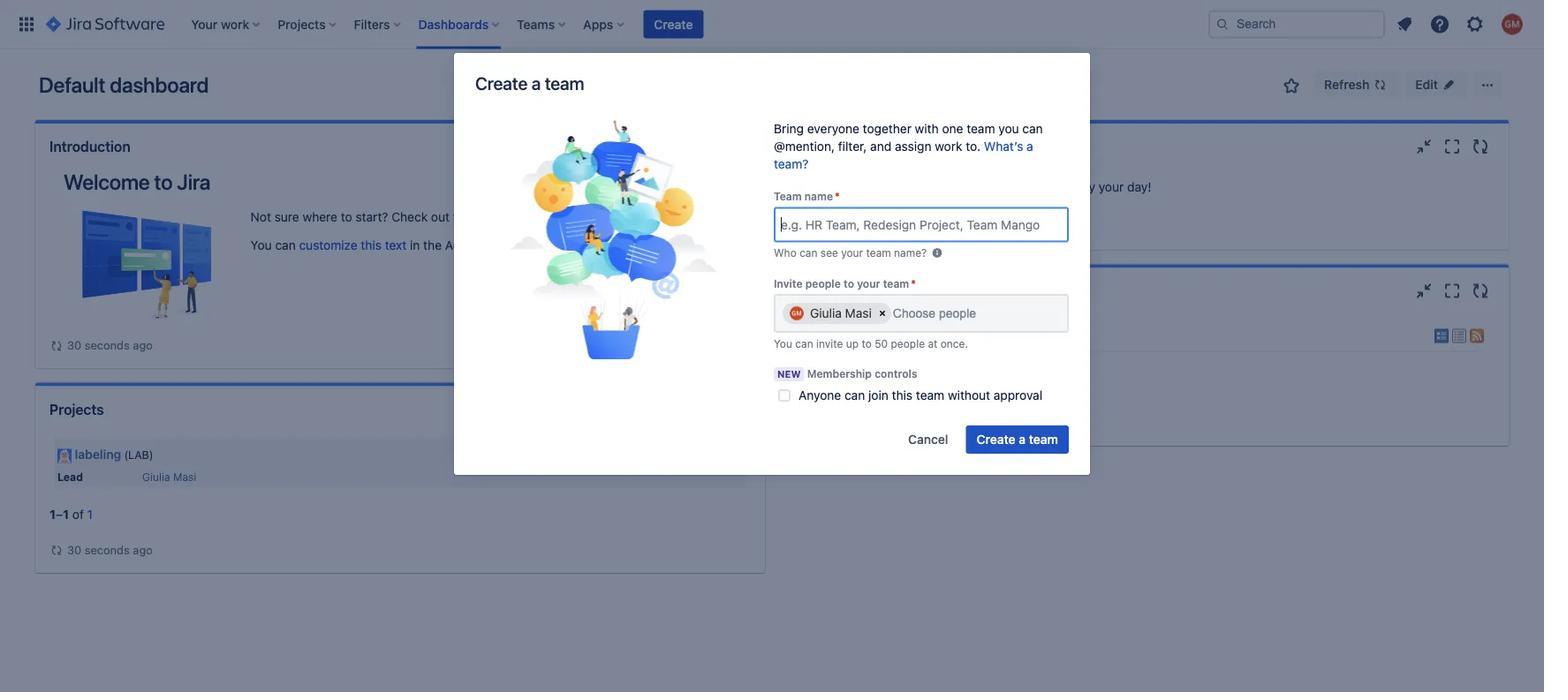 Task type: locate. For each thing, give the bounding box(es) containing it.
0 vertical spatial *
[[835, 190, 840, 203]]

0 horizontal spatial an arrow curved in a circular way on the button that refreshes the dashboard image
[[49, 544, 64, 558]]

0 vertical spatial giulia masi
[[810, 306, 872, 321]]

seconds inside assigned to me region
[[829, 220, 874, 234]]

activity
[[827, 362, 866, 375]]

2 vertical spatial you
[[774, 338, 793, 350]]

edit
[[1416, 77, 1438, 92]]

1 vertical spatial 30 seconds ago
[[67, 339, 153, 352]]

ago for projects
[[133, 543, 153, 557]]

0 horizontal spatial masi
[[173, 471, 196, 483]]

refresh assigned to me image
[[1470, 136, 1491, 157]]

1 vertical spatial this
[[892, 388, 913, 403]]

* right name
[[835, 190, 840, 203]]

1 horizontal spatial the
[[453, 210, 472, 224]]

an arrow curved in a circular way on the button that refreshes the dashboard image inside assigned to me region
[[793, 221, 808, 235]]

1 – 1 of 1
[[49, 507, 93, 522]]

1 vertical spatial giulia
[[142, 471, 170, 483]]

you for you can invite up to 50 people       at once.
[[774, 338, 793, 350]]

0 vertical spatial masi
[[845, 306, 872, 321]]

cancel
[[908, 432, 949, 447]]

0 vertical spatial and
[[870, 139, 892, 154]]

create a team
[[475, 72, 584, 93], [977, 432, 1059, 447]]

1 vertical spatial giulia masi
[[142, 471, 196, 483]]

can inside introduction region
[[275, 238, 296, 253]]

this
[[361, 238, 382, 253], [892, 388, 913, 403]]

can left see
[[800, 247, 818, 259]]

1 horizontal spatial create a team
[[977, 432, 1059, 447]]

jira right welcome
[[177, 170, 211, 194]]

0 vertical spatial this
[[361, 238, 382, 253]]

to.
[[966, 139, 981, 154]]

30 seconds ago down 1 link
[[67, 543, 153, 557]]

once.
[[941, 338, 968, 350]]

1 vertical spatial create a team
[[977, 432, 1059, 447]]

assigned to you. enjoy your day!
[[965, 180, 1152, 194]]

an arrow curved in a circular way on the button that refreshes the dashboard image for assigned to me region at the top right of the page
[[793, 221, 808, 235]]

giulia masi
[[810, 306, 872, 321], [142, 471, 196, 483]]

an arrow curved in a circular way on the button that refreshes the dashboard image up who
[[793, 221, 808, 235]]

can
[[1023, 121, 1043, 136], [275, 238, 296, 253], [800, 247, 818, 259], [796, 338, 813, 350], [845, 388, 865, 403]]

who
[[774, 247, 797, 259]]

this inside introduction region
[[361, 238, 382, 253]]

1 vertical spatial ago
[[133, 339, 153, 352]]

1 vertical spatial seconds
[[85, 339, 130, 352]]

your
[[1099, 180, 1124, 194], [841, 247, 863, 259], [857, 277, 880, 290]]

to inside region
[[1023, 180, 1034, 194]]

team down the found
[[916, 388, 945, 403]]

30 inside introduction region
[[67, 339, 81, 352]]

2 vertical spatial a
[[1019, 432, 1026, 447]]

1 horizontal spatial giulia masi
[[810, 306, 872, 321]]

an arrow curved in a circular way on the button that refreshes the dashboard image
[[793, 221, 808, 235], [49, 544, 64, 558]]

found
[[893, 362, 923, 375]]

minimize activity streams image
[[1414, 281, 1435, 302]]

seconds for projects
[[85, 543, 130, 557]]

to left start?
[[341, 210, 352, 224]]

customize
[[299, 238, 358, 253]]

1 horizontal spatial create
[[654, 17, 693, 31]]

seconds inside projects region
[[85, 543, 130, 557]]

see
[[821, 247, 838, 259]]

invite
[[816, 338, 843, 350]]

giulia masi down activity streams
[[810, 306, 872, 321]]

2 1 from the left
[[63, 507, 69, 522]]

and down together
[[870, 139, 892, 154]]

and right the "guide"
[[556, 210, 578, 224]]

have
[[881, 180, 908, 194]]

day!
[[1127, 180, 1152, 194]]

2 vertical spatial seconds
[[85, 543, 130, 557]]

0 horizontal spatial giulia
[[142, 471, 170, 483]]

introduction region
[[49, 170, 751, 355]]

can left "invite"
[[796, 338, 813, 350]]

30 up see
[[811, 220, 825, 234]]

0 vertical spatial you
[[802, 180, 823, 194]]

and
[[870, 139, 892, 154], [556, 210, 578, 224]]

company
[[844, 324, 921, 346]]

jira
[[177, 170, 211, 194], [475, 210, 496, 224]]

me
[[875, 138, 895, 155]]

3 1 from the left
[[87, 507, 93, 522]]

jira
[[925, 324, 962, 346]]

team up to.
[[967, 121, 995, 136]]

you
[[802, 180, 823, 194], [251, 238, 272, 253], [774, 338, 793, 350]]

bring everyone together with one team you can @mention, filter, and assign work to.
[[774, 121, 1043, 154]]

this down controls
[[892, 388, 913, 403]]

to right up
[[862, 338, 872, 350]]

1 vertical spatial 30
[[67, 339, 81, 352]]

1 vertical spatial and
[[556, 210, 578, 224]]

can inside bring everyone together with one team you can @mention, filter, and assign work to.
[[1023, 121, 1043, 136]]

30 for projects
[[67, 543, 81, 557]]

1 vertical spatial a
[[1027, 139, 1034, 154]]

0 vertical spatial 30
[[811, 220, 825, 234]]

1 horizontal spatial people
[[891, 338, 925, 350]]

of
[[72, 507, 84, 522]]

0 horizontal spatial a
[[532, 72, 541, 93]]

seconds inside introduction region
[[85, 339, 130, 352]]

your for *
[[857, 277, 880, 290]]

30 down "1 – 1 of 1"
[[67, 543, 81, 557]]

0 vertical spatial create
[[654, 17, 693, 31]]

0 horizontal spatial 1
[[49, 507, 56, 522]]

projects
[[49, 401, 104, 418]]

the
[[453, 210, 472, 224], [423, 238, 442, 253]]

0 vertical spatial 30 seconds ago
[[811, 220, 897, 234]]

2 vertical spatial 30 seconds ago
[[67, 543, 153, 557]]

ago right an arrow curved in a circular way on the button that refreshes the dashboard image
[[133, 339, 153, 352]]

1 vertical spatial people
[[891, 338, 925, 350]]

1 vertical spatial jira
[[475, 210, 496, 224]]

assigned
[[793, 138, 855, 155]]

can for who can see your team name?
[[800, 247, 818, 259]]

1 horizontal spatial 1
[[63, 507, 69, 522]]

can inside new membership controls anyone can join this team without approval
[[845, 388, 865, 403]]

0 vertical spatial a
[[532, 72, 541, 93]]

minimize assigned to me image
[[1414, 136, 1435, 157]]

no
[[809, 362, 824, 375]]

everyone
[[807, 121, 860, 136]]

an arrow curved in a circular way on the button that refreshes the dashboard image down – on the left bottom of the page
[[49, 544, 64, 558]]

seconds right an arrow curved in a circular way on the button that refreshes the dashboard image
[[85, 339, 130, 352]]

jira 101 guide link
[[475, 210, 553, 224]]

0 horizontal spatial create
[[475, 72, 528, 93]]

2 horizontal spatial you
[[802, 180, 823, 194]]

dashboard
[[110, 72, 209, 97]]

streams
[[847, 283, 902, 300]]

an arrow curved in a circular way on the button that refreshes the dashboard image inside projects region
[[49, 544, 64, 558]]

your for name?
[[841, 247, 863, 259]]

your up clear image on the top of page
[[857, 277, 880, 290]]

your left day!
[[1099, 180, 1124, 194]]

0 horizontal spatial this
[[361, 238, 382, 253]]

30 seconds ago up who can see your team name?
[[811, 220, 897, 234]]

30 seconds ago right an arrow curved in a circular way on the button that refreshes the dashboard image
[[67, 339, 153, 352]]

e.g. HR Team, Redesign Project, Team Mango field
[[776, 209, 1067, 241]]

seconds for introduction
[[85, 339, 130, 352]]

giulia up your
[[810, 306, 842, 321]]

ago inside projects region
[[133, 543, 153, 557]]

ago for introduction
[[133, 339, 153, 352]]

2 horizontal spatial a
[[1027, 139, 1034, 154]]

0 vertical spatial your
[[1099, 180, 1124, 194]]

can left the join
[[845, 388, 865, 403]]

you inside assigned to me region
[[802, 180, 823, 194]]

clear image
[[875, 307, 890, 321]]

assign
[[895, 139, 932, 154]]

ago down the giulia masi link
[[133, 543, 153, 557]]

1 vertical spatial you
[[251, 238, 272, 253]]

people down see
[[806, 277, 841, 290]]

not
[[251, 210, 271, 224]]

0 horizontal spatial people
[[806, 277, 841, 290]]

masi
[[845, 306, 872, 321], [173, 471, 196, 483]]

what's a team? link
[[774, 139, 1034, 171]]

team
[[545, 72, 584, 93], [967, 121, 995, 136], [866, 247, 891, 259], [883, 277, 909, 290], [916, 388, 945, 403], [1029, 432, 1059, 447]]

1 vertical spatial an arrow curved in a circular way on the button that refreshes the dashboard image
[[49, 544, 64, 558]]

an arrow curved in a circular way on the button that refreshes the dashboard image
[[49, 339, 64, 353]]

to down who can see your team name?
[[844, 277, 854, 290]]

to left 'you.'
[[1023, 180, 1034, 194]]

30 seconds ago inside introduction region
[[67, 339, 153, 352]]

* down the 'name?'
[[911, 277, 916, 290]]

1 horizontal spatial you
[[774, 338, 793, 350]]

1 vertical spatial create
[[475, 72, 528, 93]]

2 vertical spatial create
[[977, 432, 1016, 447]]

0 vertical spatial the
[[453, 210, 472, 224]]

2 horizontal spatial create
[[977, 432, 1016, 447]]

a inside what's a team?
[[1027, 139, 1034, 154]]

team down the primary element
[[545, 72, 584, 93]]

giulia down (lab)
[[142, 471, 170, 483]]

0 vertical spatial seconds
[[829, 220, 874, 234]]

a
[[532, 72, 541, 93], [1027, 139, 1034, 154], [1019, 432, 1026, 447]]

labeling (lab)
[[75, 448, 153, 462]]

you down not
[[251, 238, 272, 253]]

1 horizontal spatial this
[[892, 388, 913, 403]]

you inside introduction region
[[251, 238, 272, 253]]

0 horizontal spatial create a team
[[475, 72, 584, 93]]

the right in
[[423, 238, 442, 253]]

create a team image
[[509, 120, 719, 360]]

30 inside assigned to me region
[[811, 220, 825, 234]]

30 seconds ago
[[811, 220, 897, 234], [67, 339, 153, 352], [67, 543, 153, 557]]

2 vertical spatial your
[[857, 277, 880, 290]]

the right out
[[453, 210, 472, 224]]

people up the found
[[891, 338, 925, 350]]

1 horizontal spatial an arrow curved in a circular way on the button that refreshes the dashboard image
[[793, 221, 808, 235]]

0 horizontal spatial giulia masi
[[142, 471, 196, 483]]

1 vertical spatial the
[[423, 238, 442, 253]]

0 horizontal spatial and
[[556, 210, 578, 224]]

0 vertical spatial ago
[[877, 220, 897, 234]]

30 inside projects region
[[67, 543, 81, 557]]

0 horizontal spatial jira
[[177, 170, 211, 194]]

to
[[858, 138, 871, 155], [154, 170, 173, 194], [1023, 180, 1034, 194], [341, 210, 352, 224], [844, 277, 854, 290], [862, 338, 872, 350]]

1 horizontal spatial *
[[911, 277, 916, 290]]

your company jira
[[804, 324, 962, 346]]

giulia
[[810, 306, 842, 321], [142, 471, 170, 483]]

ago
[[877, 220, 897, 234], [133, 339, 153, 352], [133, 543, 153, 557]]

30 right an arrow curved in a circular way on the button that refreshes the dashboard image
[[67, 339, 81, 352]]

can down sure
[[275, 238, 296, 253]]

no
[[911, 180, 926, 194]]

1 horizontal spatial masi
[[845, 306, 872, 321]]

team inside button
[[1029, 432, 1059, 447]]

jira software image
[[46, 14, 165, 35], [46, 14, 165, 35]]

1 vertical spatial masi
[[173, 471, 196, 483]]

seconds
[[829, 220, 874, 234], [85, 339, 130, 352], [85, 543, 130, 557]]

ago up the 'name?'
[[877, 220, 897, 234]]

jira left the 101 on the left of the page
[[475, 210, 496, 224]]

assigned to me region
[[793, 170, 1495, 236]]

this left 'text' at the left top of page
[[361, 238, 382, 253]]

new
[[778, 369, 801, 380]]

2 vertical spatial ago
[[133, 543, 153, 557]]

team
[[774, 190, 802, 203]]

Search field
[[1209, 10, 1385, 38]]

30 seconds ago for introduction
[[67, 339, 153, 352]]

seconds down 1 link
[[85, 543, 130, 557]]

1 horizontal spatial jira
[[475, 210, 496, 224]]

1 horizontal spatial and
[[870, 139, 892, 154]]

seconds up who can see your team name?
[[829, 220, 874, 234]]

with
[[915, 121, 939, 136]]

1 vertical spatial your
[[841, 247, 863, 259]]

30 seconds ago inside projects region
[[67, 543, 153, 557]]

your inside assigned to me region
[[1099, 180, 1124, 194]]

you up new
[[774, 338, 793, 350]]

0 horizontal spatial you
[[251, 238, 272, 253]]

out
[[431, 210, 450, 224]]

ago inside introduction region
[[133, 339, 153, 352]]

create inside "create a team" button
[[977, 432, 1016, 447]]

who can see your team name?
[[774, 247, 927, 259]]

you right team
[[802, 180, 823, 194]]

0 vertical spatial an arrow curved in a circular way on the button that refreshes the dashboard image
[[793, 221, 808, 235]]

1 horizontal spatial a
[[1019, 432, 1026, 447]]

101
[[499, 210, 518, 224]]

can for you can customize this text in the administration section.
[[275, 238, 296, 253]]

can right you
[[1023, 121, 1043, 136]]

giulia masi down (lab)
[[142, 471, 196, 483]]

invite
[[774, 277, 803, 290]]

your right see
[[841, 247, 863, 259]]

to left me
[[858, 138, 871, 155]]

1 horizontal spatial giulia
[[810, 306, 842, 321]]

1 vertical spatial *
[[911, 277, 916, 290]]

2 vertical spatial 30
[[67, 543, 81, 557]]

team down approval
[[1029, 432, 1059, 447]]

2 horizontal spatial 1
[[87, 507, 93, 522]]



Task type: describe. For each thing, give the bounding box(es) containing it.
0 vertical spatial create a team
[[475, 72, 584, 93]]

check
[[392, 210, 428, 224]]

approval
[[994, 388, 1043, 403]]

0 vertical spatial giulia
[[810, 306, 842, 321]]

introduction
[[49, 138, 130, 155]]

training
[[635, 210, 678, 224]]

team inside new membership controls anyone can join this team without approval
[[916, 388, 945, 403]]

your
[[804, 324, 840, 346]]

giulia masi link
[[142, 471, 196, 483]]

customize this text link
[[299, 238, 407, 253]]

giulia masi image
[[790, 307, 804, 321]]

atlassian training course link
[[581, 210, 721, 224]]

filter,
[[838, 139, 867, 154]]

currently
[[827, 180, 878, 194]]

@mention,
[[774, 139, 835, 154]]

labeling
[[75, 448, 121, 462]]

ago inside assigned to me region
[[877, 220, 897, 234]]

refresh button
[[1314, 71, 1398, 99]]

projects region
[[49, 433, 751, 559]]

work
[[935, 139, 963, 154]]

activity streams
[[793, 283, 902, 300]]

was
[[869, 362, 890, 375]]

where
[[303, 210, 338, 224]]

refresh activity streams image
[[1470, 281, 1491, 302]]

new membership controls anyone can join this team without approval
[[778, 368, 1043, 403]]

a inside button
[[1019, 432, 1026, 447]]

0 vertical spatial people
[[806, 277, 841, 290]]

text
[[385, 238, 407, 253]]

controls
[[875, 368, 918, 380]]

atlassian
[[581, 210, 632, 224]]

labeling link
[[75, 448, 121, 462]]

name?
[[894, 247, 927, 259]]

0 horizontal spatial *
[[835, 190, 840, 203]]

lead
[[57, 471, 83, 483]]

assigned
[[968, 180, 1019, 194]]

at
[[928, 338, 938, 350]]

edit link
[[1405, 71, 1467, 99]]

team up clear image on the top of page
[[883, 277, 909, 290]]

this inside new membership controls anyone can join this team without approval
[[892, 388, 913, 403]]

star default dashboard image
[[1281, 75, 1303, 96]]

giulia inside projects region
[[142, 471, 170, 483]]

create a team element
[[490, 120, 738, 364]]

primary element
[[11, 0, 1209, 49]]

you
[[999, 121, 1019, 136]]

an arrow curved in a circular way on the button that refreshes the dashboard image for projects region
[[49, 544, 64, 558]]

your team name is visible to anyone in your organisation. it may be visible on work shared outside your organisation. image
[[931, 246, 945, 260]]

30 seconds ago for projects
[[67, 543, 153, 557]]

start?
[[356, 210, 388, 224]]

1 1 from the left
[[49, 507, 56, 522]]

section.
[[531, 238, 576, 253]]

search image
[[1216, 17, 1230, 31]]

you for you currently have no
[[802, 180, 823, 194]]

course
[[682, 210, 721, 224]]

refresh image
[[1373, 78, 1387, 92]]

30 for introduction
[[67, 339, 81, 352]]

edit icon image
[[1442, 78, 1456, 92]]

can for you can invite up to 50 people       at once.
[[796, 338, 813, 350]]

what's
[[984, 139, 1024, 154]]

team?
[[774, 157, 809, 171]]

you.
[[1037, 180, 1061, 194]]

and inside bring everyone together with one team you can @mention, filter, and assign work to.
[[870, 139, 892, 154]]

anyone
[[799, 388, 841, 403]]

to right welcome
[[154, 170, 173, 194]]

you can invite up to 50 people       at once.
[[774, 338, 968, 350]]

team inside bring everyone together with one team you can @mention, filter, and assign work to.
[[967, 121, 995, 136]]

create a team button
[[966, 426, 1069, 454]]

Choose people text field
[[893, 307, 981, 321]]

masi inside projects region
[[173, 471, 196, 483]]

what's a team?
[[774, 139, 1034, 171]]

name
[[805, 190, 833, 203]]

giulia masi inside projects region
[[142, 471, 196, 483]]

create banner
[[0, 0, 1544, 49]]

you can customize this text in the administration section.
[[251, 238, 576, 253]]

enjoy
[[1065, 180, 1096, 194]]

in
[[410, 238, 420, 253]]

cancel button
[[898, 426, 959, 454]]

administration
[[445, 238, 528, 253]]

create a team inside button
[[977, 432, 1059, 447]]

sure
[[275, 210, 299, 224]]

0 vertical spatial jira
[[177, 170, 211, 194]]

bring
[[774, 121, 804, 136]]

one
[[942, 121, 964, 136]]

(lab)
[[124, 449, 153, 462]]

welcome
[[64, 170, 150, 194]]

invite people to your team *
[[774, 277, 916, 290]]

team left the 'name?'
[[866, 247, 891, 259]]

team name *
[[774, 190, 840, 203]]

50
[[875, 338, 888, 350]]

together
[[863, 121, 912, 136]]

join
[[869, 388, 889, 403]]

guide
[[521, 210, 553, 224]]

maximize assigned to me image
[[1442, 136, 1463, 157]]

activity
[[793, 283, 843, 300]]

no activity was found
[[809, 362, 923, 375]]

–
[[56, 507, 63, 522]]

and inside introduction region
[[556, 210, 578, 224]]

create inside create button
[[654, 17, 693, 31]]

without
[[948, 388, 991, 403]]

not sure where to start? check out the jira 101 guide and atlassian training course
[[251, 210, 721, 224]]

0 horizontal spatial the
[[423, 238, 442, 253]]

you currently have no
[[802, 180, 929, 194]]

membership
[[807, 368, 872, 380]]

you for you can customize this text in the administration section.
[[251, 238, 272, 253]]

maximize activity streams image
[[1442, 281, 1463, 302]]

30 seconds ago inside assigned to me region
[[811, 220, 897, 234]]

assigned to me
[[793, 138, 895, 155]]

default dashboard
[[39, 72, 209, 97]]

up
[[846, 338, 859, 350]]

1 link
[[87, 507, 93, 522]]

activity streams region
[[793, 314, 1495, 432]]

create button
[[644, 10, 704, 38]]

welcome to jira
[[64, 170, 211, 194]]

default
[[39, 72, 105, 97]]



Task type: vqa. For each thing, say whether or not it's contained in the screenshot.
"Giulia Masi"
yes



